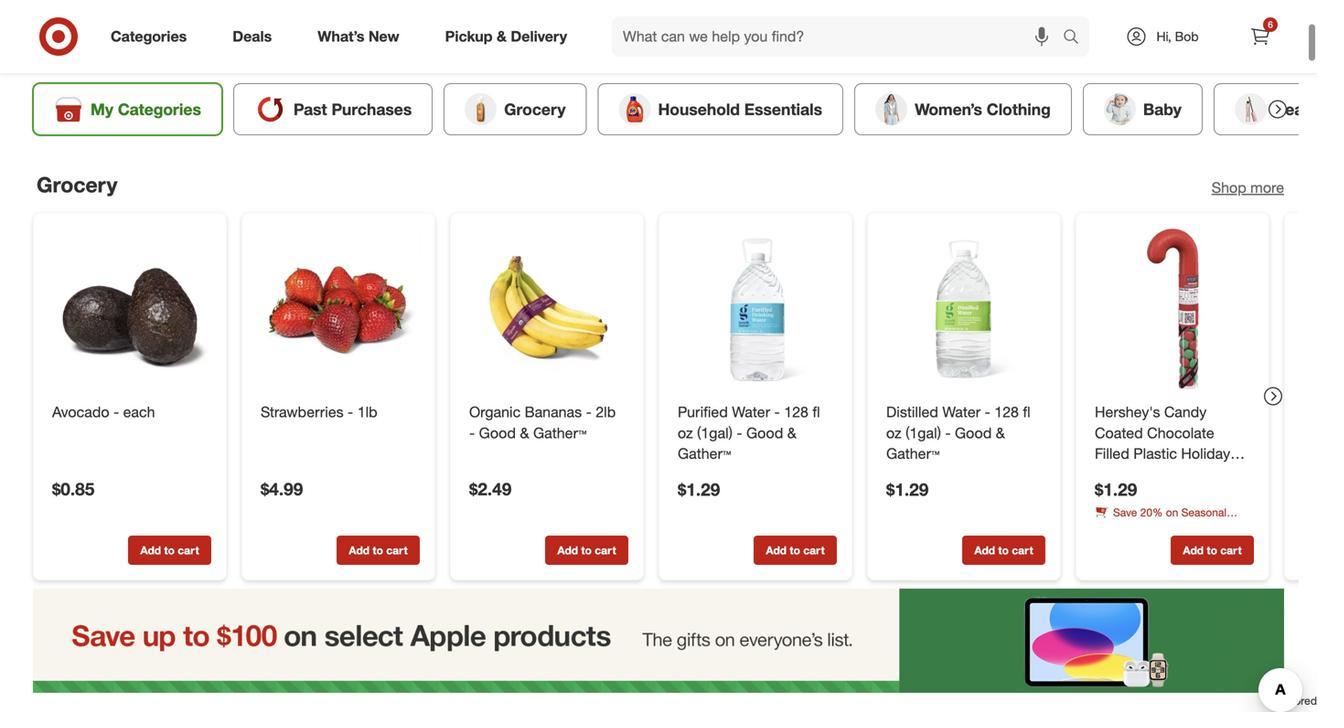 Task type: vqa. For each thing, say whether or not it's contained in the screenshot.
Good related to Purified
yes



Task type: describe. For each thing, give the bounding box(es) containing it.
beaut
[[1274, 99, 1317, 119]]

add to cart button for distilled water - 128 fl oz (1gal) - good & gather™
[[962, 536, 1046, 565]]

128 for distilled water - 128 fl oz (1gal) - good & gather™
[[995, 404, 1019, 421]]

hershey's candy coated chocolate filled plastic holiday cane - 1.4oz link
[[1095, 402, 1251, 484]]

may
[[679, 23, 706, 41]]

$2.49
[[469, 479, 512, 500]]

shop more button for household essentials
[[1212, 634, 1284, 655]]

my
[[91, 99, 113, 119]]

sellers
[[583, 23, 629, 41]]

fl for purified water - 128 fl oz (1gal) - good & gather™
[[813, 404, 820, 421]]

to for strawberries - 1lb
[[373, 544, 383, 558]]

& inside 'organic bananas - 2lb - good & gather™'
[[520, 424, 529, 442]]

oz for purified
[[678, 424, 693, 442]]

top
[[554, 23, 579, 41]]

- inside hershey's candy coated chocolate filled plastic holiday cane - 1.4oz
[[1134, 466, 1139, 484]]

add to cart for purified water - 128 fl oz (1gal) - good & gather™
[[766, 544, 825, 558]]

good for purified
[[747, 424, 783, 442]]

2lb
[[596, 404, 616, 421]]

strawberries - 1lb link
[[261, 402, 416, 423]]

add to cart button for strawberries - 1lb
[[337, 536, 420, 565]]

categories link
[[95, 16, 210, 57]]

pickup & delivery
[[445, 28, 567, 45]]

shop for household essentials
[[1212, 635, 1247, 653]]

women's clothing
[[915, 99, 1051, 119]]

& inside save 20% on seasonal candy & snacks
[[1128, 522, 1135, 535]]

- inside "link"
[[348, 404, 353, 421]]

past
[[294, 99, 327, 119]]

deals link
[[217, 16, 295, 57]]

add for strawberries - 1lb
[[349, 544, 370, 558]]

strawberries
[[261, 404, 344, 421]]

avocado - each link
[[52, 402, 208, 423]]

holiday
[[1181, 445, 1231, 463]]

cart for strawberries - 1lb
[[386, 544, 408, 558]]

& inside distilled water - 128 fl oz (1gal) - good & gather™
[[996, 424, 1005, 442]]

distilled water - 128 fl oz (1gal) - good & gather™
[[886, 404, 1031, 463]]

grocery button
[[444, 83, 587, 135]]

avocado
[[52, 404, 109, 421]]

bob
[[1175, 28, 1199, 44]]

sponsored
[[1263, 694, 1317, 708]]

add to cart button for hershey's candy coated chocolate filled plastic holiday cane - 1.4oz
[[1171, 536, 1254, 565]]

1 vertical spatial essentials
[[150, 629, 252, 654]]

cart for avocado - each
[[178, 544, 199, 558]]

(1gal) for purified
[[697, 424, 733, 442]]

hershey's candy coated chocolate filled plastic holiday cane - 1.4oz
[[1095, 404, 1231, 484]]

household essentials button
[[598, 83, 844, 135]]

oz for distilled
[[886, 424, 902, 442]]

household essentials inside button
[[658, 99, 823, 119]]

cart for distilled water - 128 fl oz (1gal) - good & gather™
[[1012, 544, 1033, 558]]

past purchases button
[[233, 83, 433, 135]]

you may also like link
[[640, 15, 774, 53]]

avocado - each
[[52, 404, 155, 421]]

pickup & delivery link
[[430, 16, 590, 57]]

add for hershey's candy coated chocolate filled plastic holiday cane - 1.4oz
[[1183, 544, 1204, 558]]

organic bananas - 2lb - good & gather™ link
[[469, 402, 625, 444]]

1 vertical spatial household
[[37, 629, 144, 654]]

women's clothing button
[[855, 83, 1072, 135]]

cart for purified water - 128 fl oz (1gal) - good & gather™
[[803, 544, 825, 558]]

distilled water - 128 fl oz (1gal) - good & gather™ link
[[886, 402, 1042, 465]]

grocery inside 'button'
[[504, 99, 566, 119]]

bananas
[[525, 404, 582, 421]]

deals
[[233, 28, 272, 45]]

chocolate
[[1147, 424, 1215, 442]]

organic
[[469, 404, 521, 421]]

$0.85
[[52, 479, 94, 500]]

purified water - 128 fl oz (1gal) - good & gather™ link
[[678, 402, 833, 465]]

add for distilled water - 128 fl oz (1gal) - good & gather™
[[975, 544, 995, 558]]

categories inside "categories" link
[[111, 28, 187, 45]]

what's new
[[318, 28, 399, 45]]

1.4oz
[[1143, 466, 1179, 484]]

cart for organic bananas - 2lb - good & gather™
[[595, 544, 616, 558]]

hershey's
[[1095, 404, 1160, 421]]

to for avocado - each
[[164, 544, 175, 558]]

you may also like
[[651, 23, 763, 41]]

strawberries - 1lb
[[261, 404, 378, 421]]

$4.99
[[261, 479, 303, 500]]

save 20% on seasonal candy & snacks button
[[1095, 505, 1254, 535]]



Task type: locate. For each thing, give the bounding box(es) containing it.
also
[[710, 23, 737, 41]]

categories up my categories
[[111, 28, 187, 45]]

(1gal) inside distilled water - 128 fl oz (1gal) - good & gather™
[[906, 424, 941, 442]]

1 128 from the left
[[784, 404, 809, 421]]

$1.29 for distilled water - 128 fl oz (1gal) - good & gather™
[[886, 480, 929, 501]]

(1gal) inside purified water - 128 fl oz (1gal) - good & gather™
[[697, 424, 733, 442]]

1 horizontal spatial essentials
[[744, 99, 823, 119]]

delivery
[[511, 28, 567, 45]]

clothing
[[987, 99, 1051, 119]]

1 vertical spatial shop more
[[1212, 635, 1284, 653]]

2 fl from the left
[[1023, 404, 1031, 421]]

2 add from the left
[[349, 544, 370, 558]]

to
[[164, 544, 175, 558], [373, 544, 383, 558], [581, 544, 592, 558], [790, 544, 800, 558], [998, 544, 1009, 558], [1207, 544, 1218, 558]]

128 inside distilled water - 128 fl oz (1gal) - good & gather™
[[995, 404, 1019, 421]]

water inside distilled water - 128 fl oz (1gal) - good & gather™
[[943, 404, 981, 421]]

charmin ultra soft toilet paper image
[[466, 685, 629, 713], [466, 685, 629, 713]]

128 inside purified water - 128 fl oz (1gal) - good & gather™
[[784, 404, 809, 421]]

water right "purified"
[[732, 404, 770, 421]]

2 (1gal) from the left
[[906, 424, 941, 442]]

$1.29 down purified water - 128 fl oz (1gal) - good & gather™
[[678, 480, 720, 501]]

-
[[113, 404, 119, 421], [348, 404, 353, 421], [586, 404, 592, 421], [774, 404, 780, 421], [985, 404, 991, 421], [469, 424, 475, 442], [737, 424, 742, 442], [945, 424, 951, 442], [1134, 466, 1139, 484]]

3 $1.29 from the left
[[1095, 480, 1137, 501]]

good
[[479, 424, 516, 442], [747, 424, 783, 442], [955, 424, 992, 442]]

shop more button down the beaut button on the right of the page
[[1212, 177, 1284, 198]]

1 oz from the left
[[678, 424, 693, 442]]

like
[[741, 23, 763, 41]]

6 link
[[1241, 16, 1281, 57]]

snacks
[[1138, 522, 1172, 535]]

soft & strong toilet paper - up & up™ image
[[883, 685, 1046, 713], [883, 685, 1046, 713]]

0 horizontal spatial (1gal)
[[697, 424, 733, 442]]

2 horizontal spatial good
[[955, 424, 992, 442]]

on
[[1166, 506, 1179, 520]]

beaut button
[[1214, 83, 1317, 135]]

1 to from the left
[[164, 544, 175, 558]]

oz down distilled on the right
[[886, 424, 902, 442]]

1 shop more from the top
[[1212, 179, 1284, 196]]

2 to from the left
[[373, 544, 383, 558]]

cart
[[178, 544, 199, 558], [386, 544, 408, 558], [595, 544, 616, 558], [803, 544, 825, 558], [1012, 544, 1033, 558], [1221, 544, 1242, 558]]

you
[[651, 23, 675, 41]]

candy
[[1165, 404, 1207, 421]]

purchases
[[332, 99, 412, 119]]

good for distilled
[[955, 424, 992, 442]]

4 add to cart button from the left
[[754, 536, 837, 565]]

gather™ down bananas
[[533, 424, 587, 442]]

0 vertical spatial grocery
[[504, 99, 566, 119]]

$1.29
[[678, 480, 720, 501], [886, 480, 929, 501], [1095, 480, 1137, 501]]

purified water - 128 fl oz (1gal) - good & gather™
[[678, 404, 820, 463]]

add to cart button for purified water - 128 fl oz (1gal) - good & gather™
[[754, 536, 837, 565]]

essentials inside button
[[744, 99, 823, 119]]

add to cart button for organic bananas - 2lb - good & gather™
[[545, 536, 629, 565]]

add for purified water - 128 fl oz (1gal) - good & gather™
[[766, 544, 787, 558]]

1 shop from the top
[[1212, 179, 1247, 196]]

what's new link
[[302, 16, 422, 57]]

0 horizontal spatial grocery
[[37, 172, 118, 197]]

baby
[[1143, 99, 1182, 119]]

water inside purified water - 128 fl oz (1gal) - good & gather™
[[732, 404, 770, 421]]

1 vertical spatial shop more button
[[1212, 634, 1284, 655]]

1 horizontal spatial oz
[[886, 424, 902, 442]]

fl for distilled water - 128 fl oz (1gal) - good & gather™
[[1023, 404, 1031, 421]]

my categories button
[[33, 83, 222, 135]]

2 add to cart from the left
[[349, 544, 408, 558]]

2 horizontal spatial $1.29
[[1095, 480, 1137, 501]]

add
[[140, 544, 161, 558], [349, 544, 370, 558], [557, 544, 578, 558], [766, 544, 787, 558], [975, 544, 995, 558], [1183, 544, 1204, 558]]

shop more for household essentials
[[1212, 635, 1284, 653]]

0 horizontal spatial good
[[479, 424, 516, 442]]

top sellers link
[[543, 15, 640, 53]]

hershey's candy coated chocolate filled plastic holiday cane - 1.4oz image
[[1091, 228, 1254, 391], [1091, 228, 1254, 391]]

2 good from the left
[[747, 424, 783, 442]]

1 water from the left
[[732, 404, 770, 421]]

1 horizontal spatial fl
[[1023, 404, 1031, 421]]

household
[[658, 99, 740, 119], [37, 629, 144, 654]]

water right distilled on the right
[[943, 404, 981, 421]]

distilled
[[886, 404, 939, 421]]

6 cart from the left
[[1221, 544, 1242, 558]]

gather™ down distilled on the right
[[886, 445, 940, 463]]

0 vertical spatial categories
[[111, 28, 187, 45]]

coated
[[1095, 424, 1143, 442]]

1 horizontal spatial 128
[[995, 404, 1019, 421]]

(1gal)
[[697, 424, 733, 442], [906, 424, 941, 442]]

add to cart for organic bananas - 2lb - good & gather™
[[557, 544, 616, 558]]

purified
[[678, 404, 728, 421]]

0 horizontal spatial $1.29
[[678, 480, 720, 501]]

& inside purified water - 128 fl oz (1gal) - good & gather™
[[788, 424, 797, 442]]

2 add to cart button from the left
[[337, 536, 420, 565]]

bounty select-a-size paper towels image
[[257, 685, 420, 713], [257, 685, 420, 713]]

1 horizontal spatial gather™
[[678, 445, 731, 463]]

add to cart
[[140, 544, 199, 558], [349, 544, 408, 558], [557, 544, 616, 558], [766, 544, 825, 558], [975, 544, 1033, 558], [1183, 544, 1242, 558]]

each
[[123, 404, 155, 421]]

2 shop more button from the top
[[1212, 634, 1284, 655]]

(1gal) down "purified"
[[697, 424, 733, 442]]

shop more for grocery
[[1212, 179, 1284, 196]]

baby button
[[1083, 83, 1203, 135]]

make-a-size paper towels - up & up™ image
[[48, 685, 211, 713], [48, 685, 211, 713]]

0 vertical spatial household essentials
[[658, 99, 823, 119]]

charmin ultra strong toilet paper image
[[674, 685, 837, 713], [674, 685, 837, 713]]

household inside button
[[658, 99, 740, 119]]

to for organic bananas - 2lb - good & gather™
[[581, 544, 592, 558]]

1 add from the left
[[140, 544, 161, 558]]

1 vertical spatial more
[[1251, 635, 1284, 653]]

0 vertical spatial shop
[[1212, 179, 1247, 196]]

- inside "link"
[[113, 404, 119, 421]]

1 horizontal spatial grocery
[[504, 99, 566, 119]]

my categories
[[91, 99, 201, 119]]

more up sponsored
[[1251, 635, 1284, 653]]

1 (1gal) from the left
[[697, 424, 733, 442]]

$1.29 down distilled water - 128 fl oz (1gal) - good & gather™
[[886, 480, 929, 501]]

water for distilled
[[943, 404, 981, 421]]

gather™ inside 'organic bananas - 2lb - good & gather™'
[[533, 424, 587, 442]]

1 fl from the left
[[813, 404, 820, 421]]

advertisement region
[[0, 589, 1317, 693]]

add to cart for avocado - each
[[140, 544, 199, 558]]

0 horizontal spatial gather™
[[533, 424, 587, 442]]

1 add to cart button from the left
[[128, 536, 211, 565]]

0 horizontal spatial essentials
[[150, 629, 252, 654]]

0 vertical spatial shop more
[[1212, 179, 1284, 196]]

add to cart button
[[128, 536, 211, 565], [337, 536, 420, 565], [545, 536, 629, 565], [754, 536, 837, 565], [962, 536, 1046, 565], [1171, 536, 1254, 565]]

0 vertical spatial shop more button
[[1212, 177, 1284, 198]]

fl
[[813, 404, 820, 421], [1023, 404, 1031, 421]]

4 to from the left
[[790, 544, 800, 558]]

make-a-size paper towels - smartly™ image
[[1091, 685, 1254, 713], [1091, 685, 1254, 713]]

2 $1.29 from the left
[[886, 480, 929, 501]]

add to cart button for avocado - each
[[128, 536, 211, 565]]

6 to from the left
[[1207, 544, 1218, 558]]

grocery down delivery
[[504, 99, 566, 119]]

5 add from the left
[[975, 544, 995, 558]]

3 good from the left
[[955, 424, 992, 442]]

grocery down my
[[37, 172, 118, 197]]

0 vertical spatial more
[[1251, 179, 1284, 196]]

6 add to cart button from the left
[[1171, 536, 1254, 565]]

fl inside distilled water - 128 fl oz (1gal) - good & gather™
[[1023, 404, 1031, 421]]

2 shop more from the top
[[1212, 635, 1284, 653]]

1lb
[[357, 404, 378, 421]]

oz
[[678, 424, 693, 442], [886, 424, 902, 442]]

good inside purified water - 128 fl oz (1gal) - good & gather™
[[747, 424, 783, 442]]

1 vertical spatial shop
[[1212, 635, 1247, 653]]

1 horizontal spatial (1gal)
[[906, 424, 941, 442]]

$1.29 up save
[[1095, 480, 1137, 501]]

strawberries - 1lb image
[[257, 228, 420, 391], [257, 228, 420, 391]]

good inside 'organic bananas - 2lb - good & gather™'
[[479, 424, 516, 442]]

gather™ down "purified"
[[678, 445, 731, 463]]

women's
[[915, 99, 982, 119]]

search button
[[1055, 16, 1099, 60]]

3 cart from the left
[[595, 544, 616, 558]]

plastic
[[1134, 445, 1177, 463]]

3 add to cart button from the left
[[545, 536, 629, 565]]

6
[[1268, 19, 1273, 30]]

shop for grocery
[[1212, 179, 1247, 196]]

more for grocery
[[1251, 179, 1284, 196]]

gather™ for purified water - 128 fl oz (1gal) - good & gather™
[[678, 445, 731, 463]]

add to cart for hershey's candy coated chocolate filled plastic holiday cane - 1.4oz
[[1183, 544, 1242, 558]]

water
[[732, 404, 770, 421], [943, 404, 981, 421]]

2 128 from the left
[[995, 404, 1019, 421]]

distilled water - 128 fl oz (1gal) - good & gather™ image
[[883, 228, 1046, 391], [883, 228, 1046, 391]]

hi, bob
[[1157, 28, 1199, 44]]

organic bananas - 2lb - good & gather™ image
[[466, 228, 629, 391], [466, 228, 629, 391]]

categories right my
[[118, 99, 201, 119]]

4 cart from the left
[[803, 544, 825, 558]]

5 cart from the left
[[1012, 544, 1033, 558]]

2 shop from the top
[[1212, 635, 1247, 653]]

(1gal) for distilled
[[906, 424, 941, 442]]

0 horizontal spatial oz
[[678, 424, 693, 442]]

oz inside purified water - 128 fl oz (1gal) - good & gather™
[[678, 424, 693, 442]]

water for purified
[[732, 404, 770, 421]]

0 horizontal spatial 128
[[784, 404, 809, 421]]

shop more button up sponsored
[[1212, 634, 1284, 655]]

shop
[[1212, 179, 1247, 196], [1212, 635, 1247, 653]]

gather™ inside distilled water - 128 fl oz (1gal) - good & gather™
[[886, 445, 940, 463]]

add for avocado - each
[[140, 544, 161, 558]]

filled
[[1095, 445, 1130, 463]]

add to cart for distilled water - 128 fl oz (1gal) - good & gather™
[[975, 544, 1033, 558]]

(1gal) down distilled on the right
[[906, 424, 941, 442]]

save 20% on seasonal candy & snacks
[[1095, 506, 1227, 535]]

0 horizontal spatial water
[[732, 404, 770, 421]]

1 more from the top
[[1251, 179, 1284, 196]]

1 good from the left
[[479, 424, 516, 442]]

save
[[1113, 506, 1137, 520]]

5 add to cart from the left
[[975, 544, 1033, 558]]

3 add from the left
[[557, 544, 578, 558]]

search
[[1055, 29, 1099, 47]]

0 horizontal spatial household essentials
[[37, 629, 252, 654]]

shop more down the beaut button on the right of the page
[[1212, 179, 1284, 196]]

1 add to cart from the left
[[140, 544, 199, 558]]

0 horizontal spatial household
[[37, 629, 144, 654]]

fl inside purified water - 128 fl oz (1gal) - good & gather™
[[813, 404, 820, 421]]

more for household essentials
[[1251, 635, 1284, 653]]

4 add to cart from the left
[[766, 544, 825, 558]]

6 add to cart from the left
[[1183, 544, 1242, 558]]

purified water - 128 fl oz (1gal) - good & gather™ image
[[674, 228, 837, 391], [674, 228, 837, 391]]

1 horizontal spatial household
[[658, 99, 740, 119]]

6 add from the left
[[1183, 544, 1204, 558]]

gather™
[[533, 424, 587, 442], [678, 445, 731, 463], [886, 445, 940, 463]]

shop more button for grocery
[[1212, 177, 1284, 198]]

1 vertical spatial household essentials
[[37, 629, 252, 654]]

2 oz from the left
[[886, 424, 902, 442]]

2 horizontal spatial gather™
[[886, 445, 940, 463]]

to for hershey's candy coated chocolate filled plastic holiday cane - 1.4oz
[[1207, 544, 1218, 558]]

add for organic bananas - 2lb - good & gather™
[[557, 544, 578, 558]]

candy
[[1095, 522, 1125, 535]]

oz inside distilled water - 128 fl oz (1gal) - good & gather™
[[886, 424, 902, 442]]

cart for hershey's candy coated chocolate filled plastic holiday cane - 1.4oz
[[1221, 544, 1242, 558]]

2 water from the left
[[943, 404, 981, 421]]

128
[[784, 404, 809, 421], [995, 404, 1019, 421]]

1 shop more button from the top
[[1212, 177, 1284, 198]]

household essentials
[[658, 99, 823, 119], [37, 629, 252, 654]]

hi,
[[1157, 28, 1172, 44]]

more down the beaut button on the right of the page
[[1251, 179, 1284, 196]]

0 vertical spatial essentials
[[744, 99, 823, 119]]

1 $1.29 from the left
[[678, 480, 720, 501]]

1 horizontal spatial $1.29
[[886, 480, 929, 501]]

good inside distilled water - 128 fl oz (1gal) - good & gather™
[[955, 424, 992, 442]]

what's
[[318, 28, 364, 45]]

3 add to cart from the left
[[557, 544, 616, 558]]

$1.29 for purified water - 128 fl oz (1gal) - good & gather™
[[678, 480, 720, 501]]

past purchases
[[294, 99, 412, 119]]

gather™ inside purified water - 128 fl oz (1gal) - good & gather™
[[678, 445, 731, 463]]

cane
[[1095, 466, 1130, 484]]

1 vertical spatial grocery
[[37, 172, 118, 197]]

2 cart from the left
[[386, 544, 408, 558]]

essentials
[[744, 99, 823, 119], [150, 629, 252, 654]]

oz down "purified"
[[678, 424, 693, 442]]

1 vertical spatial categories
[[118, 99, 201, 119]]

pickup
[[445, 28, 493, 45]]

What can we help you find? suggestions appear below search field
[[612, 16, 1068, 57]]

new
[[369, 28, 399, 45]]

20%
[[1141, 506, 1163, 520]]

1 horizontal spatial water
[[943, 404, 981, 421]]

avocado - each image
[[48, 228, 211, 391], [48, 228, 211, 391]]

add to cart for strawberries - 1lb
[[349, 544, 408, 558]]

5 to from the left
[[998, 544, 1009, 558]]

organic bananas - 2lb - good & gather™
[[469, 404, 616, 442]]

shop more button
[[1212, 177, 1284, 198], [1212, 634, 1284, 655]]

4 add from the left
[[766, 544, 787, 558]]

seasonal
[[1182, 506, 1227, 520]]

to for distilled water - 128 fl oz (1gal) - good & gather™
[[998, 544, 1009, 558]]

128 for purified water - 128 fl oz (1gal) - good & gather™
[[784, 404, 809, 421]]

shop more
[[1212, 179, 1284, 196], [1212, 635, 1284, 653]]

0 vertical spatial household
[[658, 99, 740, 119]]

&
[[497, 28, 507, 45], [520, 424, 529, 442], [788, 424, 797, 442], [996, 424, 1005, 442], [1128, 522, 1135, 535]]

to for purified water - 128 fl oz (1gal) - good & gather™
[[790, 544, 800, 558]]

top sellers
[[554, 23, 629, 41]]

5 add to cart button from the left
[[962, 536, 1046, 565]]

shop more up sponsored
[[1212, 635, 1284, 653]]

categories
[[111, 28, 187, 45], [118, 99, 201, 119]]

categories inside my categories button
[[118, 99, 201, 119]]

3 to from the left
[[581, 544, 592, 558]]

0 horizontal spatial fl
[[813, 404, 820, 421]]

1 cart from the left
[[178, 544, 199, 558]]

1 horizontal spatial good
[[747, 424, 783, 442]]

gather™ for distilled water - 128 fl oz (1gal) - good & gather™
[[886, 445, 940, 463]]

2 more from the top
[[1251, 635, 1284, 653]]

1 horizontal spatial household essentials
[[658, 99, 823, 119]]



